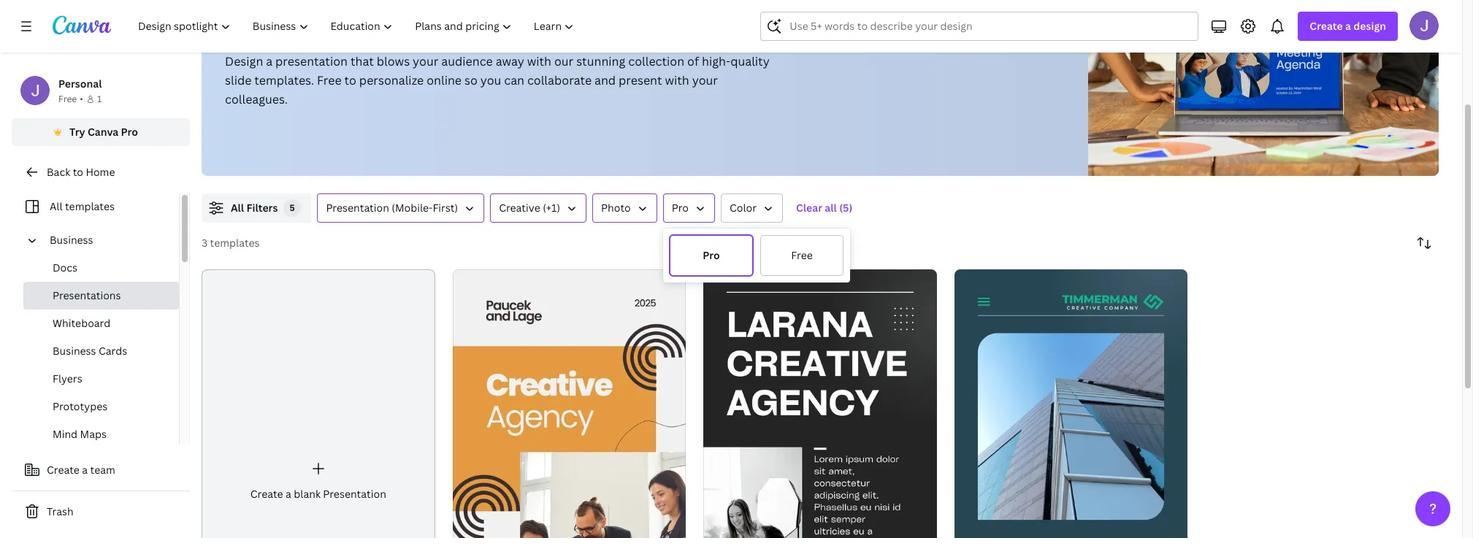 Task type: locate. For each thing, give the bounding box(es) containing it.
free
[[317, 72, 342, 88], [58, 93, 77, 105], [791, 248, 813, 262]]

audience
[[442, 53, 493, 69]]

presentation left (mobile-
[[326, 201, 389, 215]]

back to home
[[47, 165, 115, 179]]

try canva pro
[[69, 125, 138, 139]]

1 vertical spatial templates
[[65, 199, 115, 213]]

business for business
[[50, 233, 93, 247]]

Search search field
[[790, 12, 1190, 40]]

0 horizontal spatial templates
[[65, 199, 115, 213]]

1 horizontal spatial free
[[317, 72, 342, 88]]

presentation
[[225, 9, 377, 40], [326, 201, 389, 215], [323, 487, 386, 501]]

pro button left the color
[[663, 194, 715, 223]]

0 vertical spatial to
[[345, 72, 357, 88]]

a inside design a presentation that blows your audience away with our stunning collection of high-quality slide templates. free to personalize online so you can collaborate and present with your colleagues.
[[266, 53, 273, 69]]

business for business cards
[[53, 344, 96, 358]]

design a presentation that blows your audience away with our stunning collection of high-quality slide templates. free to personalize online so you can collaborate and present with your colleagues.
[[225, 53, 770, 107]]

of
[[688, 53, 699, 69]]

create a design button
[[1299, 12, 1398, 41]]

free left •
[[58, 93, 77, 105]]

pro
[[121, 125, 138, 139], [672, 201, 689, 215], [703, 248, 720, 262]]

2 vertical spatial pro
[[703, 248, 720, 262]]

photo button
[[593, 194, 657, 223]]

business up the flyers
[[53, 344, 96, 358]]

0 horizontal spatial free
[[58, 93, 77, 105]]

creative
[[499, 201, 540, 215]]

1 horizontal spatial with
[[665, 72, 690, 88]]

creative (+1) button
[[490, 194, 587, 223]]

create for create a team
[[47, 463, 80, 477]]

free inside button
[[791, 248, 813, 262]]

your
[[413, 53, 439, 69], [692, 72, 718, 88]]

cards
[[99, 344, 127, 358]]

maps
[[80, 427, 107, 441]]

1 horizontal spatial pro
[[672, 201, 689, 215]]

color button
[[721, 194, 783, 223]]

pro button down the color
[[669, 235, 754, 277]]

a up templates.
[[266, 53, 273, 69]]

presentation (mobile-first) button
[[317, 194, 485, 223]]

online
[[427, 72, 462, 88]]

1 vertical spatial pro button
[[669, 235, 754, 277]]

0 horizontal spatial all
[[50, 199, 62, 213]]

all templates
[[50, 199, 115, 213]]

with
[[527, 53, 552, 69], [665, 72, 690, 88]]

your down high-
[[692, 72, 718, 88]]

2 horizontal spatial templates
[[381, 9, 500, 40]]

business cards link
[[23, 338, 179, 365]]

3 templates
[[202, 236, 260, 250]]

team
[[90, 463, 115, 477]]

2 horizontal spatial pro
[[703, 248, 720, 262]]

quality
[[731, 53, 770, 69]]

trash
[[47, 505, 74, 519]]

a left design
[[1346, 19, 1352, 33]]

1 horizontal spatial your
[[692, 72, 718, 88]]

0 horizontal spatial create
[[47, 463, 80, 477]]

create left design
[[1310, 19, 1343, 33]]

mind maps
[[53, 427, 107, 441]]

all down back
[[50, 199, 62, 213]]

0 vertical spatial your
[[413, 53, 439, 69]]

back to home link
[[12, 158, 190, 187]]

create a blank presentation link
[[202, 270, 435, 538]]

0 vertical spatial presentation
[[225, 9, 377, 40]]

templates for 3 templates
[[210, 236, 260, 250]]

0 vertical spatial templates
[[381, 9, 500, 40]]

a inside 'create a team' button
[[82, 463, 88, 477]]

0 vertical spatial create
[[1310, 19, 1343, 33]]

to down that
[[345, 72, 357, 88]]

0 horizontal spatial to
[[73, 165, 83, 179]]

2 vertical spatial templates
[[210, 236, 260, 250]]

0 vertical spatial pro
[[121, 125, 138, 139]]

and
[[595, 72, 616, 88]]

0 vertical spatial with
[[527, 53, 552, 69]]

a inside create a blank presentation element
[[286, 487, 291, 501]]

top level navigation element
[[129, 12, 587, 41]]

a for presentation
[[266, 53, 273, 69]]

a for design
[[1346, 19, 1352, 33]]

2 vertical spatial presentation
[[323, 487, 386, 501]]

free down presentation
[[317, 72, 342, 88]]

collaborate
[[527, 72, 592, 88]]

0 vertical spatial free
[[317, 72, 342, 88]]

with down of
[[665, 72, 690, 88]]

all
[[825, 201, 837, 215]]

free for free •
[[58, 93, 77, 105]]

1 vertical spatial create
[[47, 463, 80, 477]]

templates right the 3
[[210, 236, 260, 250]]

business link
[[44, 226, 170, 254]]

personalize
[[359, 72, 424, 88]]

create a team
[[47, 463, 115, 477]]

2 horizontal spatial create
[[1310, 19, 1343, 33]]

all
[[50, 199, 62, 213], [231, 201, 244, 215]]

presentation for presentation templates
[[225, 9, 377, 40]]

collection
[[629, 53, 685, 69]]

canva
[[88, 125, 119, 139]]

create left blank
[[250, 487, 283, 501]]

1 vertical spatial your
[[692, 72, 718, 88]]

a
[[1346, 19, 1352, 33], [266, 53, 273, 69], [82, 463, 88, 477], [286, 487, 291, 501]]

0 vertical spatial business
[[50, 233, 93, 247]]

1 vertical spatial pro
[[672, 201, 689, 215]]

2 vertical spatial create
[[250, 487, 283, 501]]

templates for presentation templates
[[381, 9, 500, 40]]

2 vertical spatial free
[[791, 248, 813, 262]]

1 horizontal spatial to
[[345, 72, 357, 88]]

back
[[47, 165, 70, 179]]

presentation inside "presentation (mobile-first)" button
[[326, 201, 389, 215]]

1 horizontal spatial templates
[[210, 236, 260, 250]]

business
[[50, 233, 93, 247], [53, 344, 96, 358]]

0 vertical spatial pro button
[[663, 194, 715, 223]]

pro for the topmost 'pro' button
[[672, 201, 689, 215]]

templates
[[381, 9, 500, 40], [65, 199, 115, 213], [210, 236, 260, 250]]

a left team
[[82, 463, 88, 477]]

to right back
[[73, 165, 83, 179]]

1 horizontal spatial all
[[231, 201, 244, 215]]

your up the online
[[413, 53, 439, 69]]

whiteboard link
[[23, 310, 179, 338]]

1 vertical spatial free
[[58, 93, 77, 105]]

templates.
[[255, 72, 314, 88]]

with left our
[[527, 53, 552, 69]]

presentation right blank
[[323, 487, 386, 501]]

free down clear
[[791, 248, 813, 262]]

create inside dropdown button
[[1310, 19, 1343, 33]]

presentations
[[53, 289, 121, 302]]

Sort by button
[[1410, 229, 1439, 258]]

free for free
[[791, 248, 813, 262]]

3
[[202, 236, 208, 250]]

pro button
[[663, 194, 715, 223], [669, 235, 754, 277]]

None search field
[[761, 12, 1199, 41]]

business up the docs
[[50, 233, 93, 247]]

can
[[504, 72, 525, 88]]

try canva pro button
[[12, 118, 190, 146]]

1 vertical spatial business
[[53, 344, 96, 358]]

blows
[[377, 53, 410, 69]]

templates down 'back to home'
[[65, 199, 115, 213]]

color
[[730, 201, 757, 215]]

a left blank
[[286, 487, 291, 501]]

1 vertical spatial presentation
[[326, 201, 389, 215]]

(+1)
[[543, 201, 560, 215]]

a inside create a design dropdown button
[[1346, 19, 1352, 33]]

all templates link
[[20, 193, 170, 221]]

presentation up presentation
[[225, 9, 377, 40]]

create inside button
[[47, 463, 80, 477]]

create for create a design
[[1310, 19, 1343, 33]]

to
[[345, 72, 357, 88], [73, 165, 83, 179]]

2 horizontal spatial free
[[791, 248, 813, 262]]

presentation inside create a blank presentation element
[[323, 487, 386, 501]]

5 filter options selected element
[[284, 199, 301, 217]]

•
[[80, 93, 83, 105]]

1 horizontal spatial create
[[250, 487, 283, 501]]

create down mind at the bottom left of page
[[47, 463, 80, 477]]

create a design
[[1310, 19, 1387, 33]]

templates up audience
[[381, 9, 500, 40]]

all left filters
[[231, 201, 244, 215]]



Task type: describe. For each thing, give the bounding box(es) containing it.
flyers
[[53, 372, 82, 386]]

docs
[[53, 261, 77, 275]]

first)
[[433, 201, 458, 215]]

mind
[[53, 427, 78, 441]]

try
[[69, 125, 85, 139]]

design
[[225, 53, 263, 69]]

all for all filters
[[231, 201, 244, 215]]

business cards
[[53, 344, 127, 358]]

all filters
[[231, 201, 278, 215]]

creative (+1)
[[499, 201, 560, 215]]

stunning
[[577, 53, 626, 69]]

0 horizontal spatial your
[[413, 53, 439, 69]]

prototypes
[[53, 400, 108, 414]]

you
[[481, 72, 501, 88]]

home
[[86, 165, 115, 179]]

pro for 'pro' button to the bottom
[[703, 248, 720, 262]]

create a blank presentation
[[250, 487, 386, 501]]

free inside design a presentation that blows your audience away with our stunning collection of high-quality slide templates. free to personalize online so you can collaborate and present with your colleagues.
[[317, 72, 342, 88]]

free •
[[58, 93, 83, 105]]

5
[[290, 202, 295, 214]]

(mobile-
[[392, 201, 433, 215]]

0 horizontal spatial pro
[[121, 125, 138, 139]]

whiteboard
[[53, 316, 111, 330]]

that
[[351, 53, 374, 69]]

docs link
[[23, 254, 179, 282]]

templates for all templates
[[65, 199, 115, 213]]

green teal modern creative company mobile-first presentation image
[[955, 270, 1188, 538]]

(5)
[[840, 201, 853, 215]]

presentation templates
[[225, 9, 500, 40]]

create a blank presentation element
[[202, 270, 435, 538]]

so
[[465, 72, 478, 88]]

1 vertical spatial to
[[73, 165, 83, 179]]

0 horizontal spatial with
[[527, 53, 552, 69]]

flyers link
[[23, 365, 179, 393]]

blank
[[294, 487, 321, 501]]

photo
[[601, 201, 631, 215]]

slide
[[225, 72, 252, 88]]

presentation (mobile-first)
[[326, 201, 458, 215]]

mind maps link
[[23, 421, 179, 449]]

a for blank
[[286, 487, 291, 501]]

high-
[[702, 53, 731, 69]]

filters
[[247, 201, 278, 215]]

create for create a blank presentation
[[250, 487, 283, 501]]

a for team
[[82, 463, 88, 477]]

clear all (5)
[[796, 201, 853, 215]]

clear
[[796, 201, 823, 215]]

orange white creative agency mobile-first presentation image
[[453, 270, 686, 538]]

free button
[[760, 235, 845, 277]]

design
[[1354, 19, 1387, 33]]

1 vertical spatial with
[[665, 72, 690, 88]]

all for all templates
[[50, 199, 62, 213]]

presentation
[[276, 53, 348, 69]]

1
[[97, 93, 102, 105]]

personal
[[58, 77, 102, 91]]

present
[[619, 72, 662, 88]]

clear all (5) button
[[789, 194, 860, 223]]

trash link
[[12, 498, 190, 527]]

our
[[554, 53, 574, 69]]

colleagues.
[[225, 91, 288, 107]]

presentation for presentation (mobile-first)
[[326, 201, 389, 215]]

to inside design a presentation that blows your audience away with our stunning collection of high-quality slide templates. free to personalize online so you can collaborate and present with your colleagues.
[[345, 72, 357, 88]]

away
[[496, 53, 524, 69]]

jacob simon image
[[1410, 11, 1439, 40]]

prototypes link
[[23, 393, 179, 421]]

create a team button
[[12, 456, 190, 485]]

black white professional creative agency mobile presentation image
[[704, 270, 937, 538]]



Task type: vqa. For each thing, say whether or not it's contained in the screenshot.
Color button
yes



